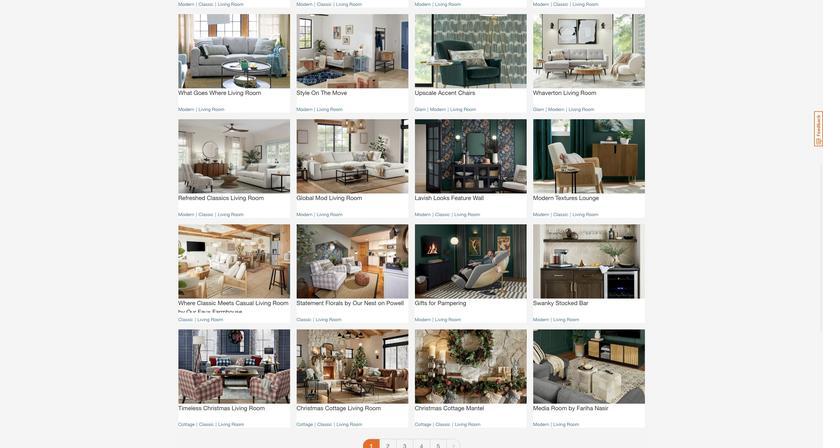 Task type: describe. For each thing, give the bounding box(es) containing it.
global
[[297, 194, 314, 202]]

modern | living room for global mod living room
[[297, 212, 343, 217]]

fariha
[[577, 405, 593, 412]]

living inside whaverton living room 'link'
[[563, 89, 579, 96]]

upscale accent chairs
[[415, 89, 475, 96]]

stretchy image image for where classic meets casual living room by our faux farmhouse
[[178, 224, 290, 299]]

nasir
[[595, 405, 608, 412]]

what goes where living room
[[178, 89, 261, 96]]

statement florals by our nest on powell
[[297, 299, 404, 307]]

stretchy image image for what goes where living room
[[178, 14, 290, 89]]

stretchy image image for lavish looks feature wall
[[415, 119, 527, 194]]

mantel
[[466, 405, 484, 412]]

glam link for whaverton living room
[[533, 106, 544, 112]]

accent
[[438, 89, 457, 96]]

cottage link for timeless christmas living room
[[178, 422, 195, 427]]

room inside christmas cottage living room link
[[365, 405, 381, 412]]

stretchy image image for media room by fariha nasir
[[533, 329, 645, 404]]

christmas cottage living room
[[297, 405, 381, 412]]

style
[[297, 89, 310, 96]]

stretchy image image for gifts for pampering
[[415, 224, 527, 299]]

living inside global mod living room link
[[329, 194, 345, 202]]

room inside refreshed classics living room link
[[248, 194, 264, 202]]

living inside what goes where living room link
[[228, 89, 244, 96]]

where inside where classic meets casual living room by our faux farmhouse classic | living room
[[178, 299, 195, 307]]

glam | modern | living room for accent
[[415, 106, 476, 112]]

modern textures lounge link
[[533, 194, 645, 208]]

global mod living room link
[[297, 194, 408, 208]]

swanky
[[533, 299, 554, 307]]

farmhouse
[[212, 308, 242, 316]]

wall
[[473, 194, 484, 202]]

gifts for pampering link
[[415, 299, 527, 313]]

textures
[[555, 194, 578, 202]]

swanky stocked bar link
[[533, 299, 645, 313]]

stretchy image image for christmas cottage mantel
[[415, 329, 527, 404]]

room inside the timeless christmas living room link
[[249, 405, 265, 412]]

lavish looks feature wall
[[415, 194, 484, 202]]

classic | living room
[[297, 317, 342, 322]]

living inside the timeless christmas living room link
[[232, 405, 247, 412]]

meets
[[218, 299, 234, 307]]

refreshed
[[178, 194, 205, 202]]

by for media
[[569, 405, 575, 412]]

timeless christmas living room
[[178, 405, 265, 412]]

timeless christmas living room link
[[178, 404, 290, 418]]

0 vertical spatial our
[[353, 299, 363, 307]]

room inside whaverton living room 'link'
[[581, 89, 597, 96]]

lavish
[[415, 194, 432, 202]]

whaverton
[[533, 89, 562, 96]]

glam for upscale
[[415, 106, 426, 112]]

style on the move
[[297, 89, 347, 96]]

glam for whaverton
[[533, 106, 544, 112]]

christmas for christmas cottage mantel
[[415, 405, 442, 412]]

feedback link image
[[814, 111, 823, 147]]

stretchy image image for refreshed classics living room
[[178, 119, 290, 194]]

looks
[[434, 194, 450, 202]]

modern | living room for media room by fariha nasir
[[533, 422, 579, 427]]

stretchy image image for whaverton living room
[[533, 14, 645, 89]]

what
[[178, 89, 192, 96]]

christmas for christmas cottage living room
[[297, 405, 323, 412]]

stretchy image image for christmas cottage living room
[[297, 329, 408, 404]]

christmas cottage mantel
[[415, 405, 484, 412]]

where classic meets casual living room by our faux farmhouse link
[[178, 299, 290, 316]]

casual
[[236, 299, 254, 307]]

cottage | classic | living room for christmas cottage mantel
[[415, 422, 481, 427]]

by inside where classic meets casual living room by our faux farmhouse classic | living room
[[178, 308, 185, 316]]

feature
[[451, 194, 471, 202]]

stretchy image image for statement florals by our nest on powell
[[297, 224, 408, 299]]

| inside where classic meets casual living room by our faux farmhouse classic | living room
[[195, 317, 196, 322]]

refreshed classics living room link
[[178, 194, 290, 208]]

cottage for timeless christmas living room
[[178, 422, 195, 427]]

move
[[332, 89, 347, 96]]

upscale accent chairs link
[[415, 89, 527, 102]]

florals
[[326, 299, 343, 307]]

living inside refreshed classics living room link
[[231, 194, 246, 202]]

classics
[[207, 194, 229, 202]]



Task type: locate. For each thing, give the bounding box(es) containing it.
where classic meets casual living room by our faux farmhouse classic | living room
[[178, 299, 289, 322]]

on
[[378, 299, 385, 307]]

stretchy image image for timeless christmas living room
[[178, 329, 290, 404]]

cottage | classic | living room for christmas cottage living room
[[297, 422, 362, 427]]

faux
[[198, 308, 211, 316]]

0 vertical spatial where
[[209, 89, 226, 96]]

by
[[345, 299, 351, 307], [178, 308, 185, 316], [569, 405, 575, 412]]

room inside global mod living room link
[[346, 194, 362, 202]]

cottage for christmas cottage living room
[[297, 422, 313, 427]]

modern link
[[178, 1, 194, 7], [297, 1, 313, 7], [415, 1, 431, 7], [533, 1, 549, 7], [178, 106, 194, 112], [297, 106, 313, 112], [430, 106, 446, 112], [548, 106, 564, 112], [178, 212, 194, 217], [297, 212, 313, 217], [415, 212, 431, 217], [533, 212, 549, 217], [415, 317, 431, 322], [533, 317, 549, 322], [533, 422, 549, 427]]

3 cottage link from the left
[[415, 422, 431, 427]]

glam down upscale
[[415, 106, 426, 112]]

modern | classic | living room
[[178, 1, 244, 7], [297, 1, 362, 7], [533, 1, 598, 7], [178, 212, 244, 217], [415, 212, 480, 217], [533, 212, 598, 217]]

cottage for christmas cottage mantel
[[415, 422, 431, 427]]

modern | living room for swanky stocked bar
[[533, 317, 579, 322]]

global mod living room
[[297, 194, 362, 202]]

1 vertical spatial our
[[186, 308, 196, 316]]

1 horizontal spatial cottage | classic | living room
[[297, 422, 362, 427]]

3 cottage | classic | living room from the left
[[415, 422, 481, 427]]

2 cottage | classic | living room from the left
[[297, 422, 362, 427]]

2 horizontal spatial cottage link
[[415, 422, 431, 427]]

our
[[353, 299, 363, 307], [186, 308, 196, 316]]

cottage | classic | living room for timeless christmas living room
[[178, 422, 244, 427]]

christmas
[[203, 405, 230, 412], [297, 405, 323, 412], [415, 405, 442, 412]]

upscale
[[415, 89, 436, 96]]

cottage link for christmas cottage mantel
[[415, 422, 431, 427]]

christmas inside christmas cottage mantel link
[[415, 405, 442, 412]]

1 glam from the left
[[415, 106, 426, 112]]

our inside where classic meets casual living room by our faux farmhouse classic | living room
[[186, 308, 196, 316]]

stretchy image image for style on the move
[[297, 14, 408, 89]]

stretchy image image
[[178, 14, 290, 89], [297, 14, 408, 89], [415, 14, 527, 89], [533, 14, 645, 89], [178, 119, 290, 194], [297, 119, 408, 194], [415, 119, 527, 194], [533, 119, 645, 194], [178, 224, 290, 299], [297, 224, 408, 299], [415, 224, 527, 299], [533, 224, 645, 299], [178, 329, 290, 404], [297, 329, 408, 404], [415, 329, 527, 404], [533, 329, 645, 404]]

1 horizontal spatial where
[[209, 89, 226, 96]]

cottage | classic | living room down 'timeless christmas living room'
[[178, 422, 244, 427]]

mod
[[315, 194, 327, 202]]

1 horizontal spatial glam | modern | living room
[[533, 106, 594, 112]]

swanky stocked bar
[[533, 299, 589, 307]]

lavish looks feature wall link
[[415, 194, 527, 208]]

whaverton living room link
[[533, 89, 645, 102]]

2 horizontal spatial cottage | classic | living room
[[415, 422, 481, 427]]

modern | living room
[[415, 1, 461, 7], [178, 106, 224, 112], [297, 106, 343, 112], [297, 212, 343, 217], [415, 317, 461, 322], [533, 317, 579, 322], [533, 422, 579, 427]]

modern
[[178, 1, 194, 7], [297, 1, 313, 7], [415, 1, 431, 7], [533, 1, 549, 7], [178, 106, 194, 112], [297, 106, 313, 112], [430, 106, 446, 112], [548, 106, 564, 112], [533, 194, 554, 202], [178, 212, 194, 217], [297, 212, 313, 217], [415, 212, 431, 217], [533, 212, 549, 217], [415, 317, 431, 322], [533, 317, 549, 322], [533, 422, 549, 427]]

room
[[231, 1, 244, 7], [350, 1, 362, 7], [449, 1, 461, 7], [586, 1, 598, 7], [245, 89, 261, 96], [581, 89, 597, 96], [212, 106, 224, 112], [330, 106, 343, 112], [464, 106, 476, 112], [582, 106, 594, 112], [248, 194, 264, 202], [346, 194, 362, 202], [231, 212, 244, 217], [330, 212, 343, 217], [468, 212, 480, 217], [586, 212, 598, 217], [273, 299, 289, 307], [211, 317, 223, 322], [329, 317, 342, 322], [449, 317, 461, 322], [567, 317, 579, 322], [249, 405, 265, 412], [365, 405, 381, 412], [551, 405, 567, 412], [232, 422, 244, 427], [350, 422, 362, 427], [468, 422, 481, 427], [567, 422, 579, 427]]

chairs
[[458, 89, 475, 96]]

2 cottage link from the left
[[297, 422, 313, 427]]

1 horizontal spatial christmas
[[297, 405, 323, 412]]

glam link
[[415, 106, 426, 112], [533, 106, 544, 112]]

1 horizontal spatial by
[[345, 299, 351, 307]]

living
[[218, 1, 230, 7], [336, 1, 348, 7], [435, 1, 447, 7], [573, 1, 585, 7], [228, 89, 244, 96], [563, 89, 579, 96], [199, 106, 211, 112], [317, 106, 329, 112], [450, 106, 463, 112], [569, 106, 581, 112], [231, 194, 246, 202], [329, 194, 345, 202], [218, 212, 230, 217], [317, 212, 329, 217], [454, 212, 467, 217], [573, 212, 585, 217], [256, 299, 271, 307], [197, 317, 210, 322], [316, 317, 328, 322], [435, 317, 447, 322], [554, 317, 566, 322], [232, 405, 247, 412], [348, 405, 363, 412], [218, 422, 230, 427], [337, 422, 349, 427], [455, 422, 467, 427], [554, 422, 566, 427]]

christmas cottage living room link
[[297, 404, 408, 418]]

modern | living room for gifts for pampering
[[415, 317, 461, 322]]

glam down whaverton
[[533, 106, 544, 112]]

by right florals
[[345, 299, 351, 307]]

glam link down whaverton
[[533, 106, 544, 112]]

cottage link for christmas cottage living room
[[297, 422, 313, 427]]

cottage | classic | living room
[[178, 422, 244, 427], [297, 422, 362, 427], [415, 422, 481, 427]]

stretchy image image for upscale accent chairs
[[415, 14, 527, 89]]

1 horizontal spatial glam link
[[533, 106, 544, 112]]

bar
[[579, 299, 589, 307]]

goes
[[194, 89, 208, 96]]

2 christmas from the left
[[297, 405, 323, 412]]

classic link
[[199, 1, 214, 7], [317, 1, 332, 7], [554, 1, 568, 7], [199, 212, 214, 217], [435, 212, 450, 217], [554, 212, 568, 217], [178, 317, 193, 322], [297, 317, 311, 322], [199, 422, 214, 427], [317, 422, 332, 427], [436, 422, 451, 427]]

glam | modern | living room
[[415, 106, 476, 112], [533, 106, 594, 112]]

1 horizontal spatial our
[[353, 299, 363, 307]]

media
[[533, 405, 550, 412]]

our left nest
[[353, 299, 363, 307]]

modern | living room for style on the move
[[297, 106, 343, 112]]

where
[[209, 89, 226, 96], [178, 299, 195, 307]]

glam link for upscale accent chairs
[[415, 106, 426, 112]]

cottage | classic | living room down christmas cottage mantel
[[415, 422, 481, 427]]

room inside media room by fariha nasir 'link'
[[551, 405, 567, 412]]

stretchy image image for swanky stocked bar
[[533, 224, 645, 299]]

media room by fariha nasir link
[[533, 404, 645, 418]]

stretchy image image for global mod living room
[[297, 119, 408, 194]]

christmas inside christmas cottage living room link
[[297, 405, 323, 412]]

0 horizontal spatial cottage | classic | living room
[[178, 422, 244, 427]]

modern textures lounge
[[533, 194, 599, 202]]

1 cottage | classic | living room from the left
[[178, 422, 244, 427]]

nest
[[364, 299, 376, 307]]

3 christmas from the left
[[415, 405, 442, 412]]

2 glam | modern | living room from the left
[[533, 106, 594, 112]]

gifts for pampering
[[415, 299, 466, 307]]

|
[[196, 1, 197, 7], [215, 1, 216, 7], [314, 1, 315, 7], [333, 1, 334, 7], [433, 1, 434, 7], [551, 1, 552, 7], [570, 1, 571, 7], [196, 106, 197, 112], [314, 106, 315, 112], [427, 106, 428, 112], [448, 106, 449, 112], [546, 106, 547, 112], [566, 106, 567, 112], [196, 212, 197, 217], [215, 212, 216, 217], [314, 212, 315, 217], [433, 212, 434, 217], [452, 212, 453, 217], [551, 212, 552, 217], [570, 212, 571, 217], [195, 317, 196, 322], [313, 317, 314, 322], [433, 317, 434, 322], [551, 317, 552, 322], [196, 422, 197, 427], [216, 422, 217, 427], [315, 422, 316, 427], [334, 422, 335, 427], [433, 422, 434, 427], [452, 422, 453, 427], [551, 422, 552, 427]]

1 cottage link from the left
[[178, 422, 195, 427]]

glam | modern | living room down upscale accent chairs
[[415, 106, 476, 112]]

room inside what goes where living room link
[[245, 89, 261, 96]]

2 glam from the left
[[533, 106, 544, 112]]

timeless
[[178, 405, 202, 412]]

lounge
[[579, 194, 599, 202]]

cottage | classic | living room down christmas cottage living room
[[297, 422, 362, 427]]

0 horizontal spatial our
[[186, 308, 196, 316]]

whaverton living room
[[533, 89, 597, 96]]

cottage
[[325, 405, 346, 412], [443, 405, 465, 412], [178, 422, 195, 427], [297, 422, 313, 427], [415, 422, 431, 427]]

christmas cottage mantel link
[[415, 404, 527, 418]]

1 horizontal spatial glam
[[533, 106, 544, 112]]

powell
[[386, 299, 404, 307]]

for
[[429, 299, 436, 307]]

0 vertical spatial by
[[345, 299, 351, 307]]

stretchy image image for modern textures lounge
[[533, 119, 645, 194]]

1 glam | modern | living room from the left
[[415, 106, 476, 112]]

statement florals by our nest on powell link
[[297, 299, 408, 313]]

0 horizontal spatial glam link
[[415, 106, 426, 112]]

by inside 'link'
[[569, 405, 575, 412]]

0 horizontal spatial glam | modern | living room
[[415, 106, 476, 112]]

2 horizontal spatial christmas
[[415, 405, 442, 412]]

style on the move link
[[297, 89, 408, 102]]

1 vertical spatial by
[[178, 308, 185, 316]]

the
[[321, 89, 331, 96]]

pampering
[[438, 299, 466, 307]]

0 horizontal spatial by
[[178, 308, 185, 316]]

1 christmas from the left
[[203, 405, 230, 412]]

living inside christmas cottage living room link
[[348, 405, 363, 412]]

statement
[[297, 299, 324, 307]]

christmas inside the timeless christmas living room link
[[203, 405, 230, 412]]

what goes where living room link
[[178, 89, 290, 102]]

0 horizontal spatial glam
[[415, 106, 426, 112]]

on
[[311, 89, 319, 96]]

1 glam link from the left
[[415, 106, 426, 112]]

1 vertical spatial where
[[178, 299, 195, 307]]

0 horizontal spatial christmas
[[203, 405, 230, 412]]

by left faux
[[178, 308, 185, 316]]

refreshed classics living room
[[178, 194, 264, 202]]

living room link
[[218, 1, 244, 7], [336, 1, 362, 7], [435, 1, 461, 7], [573, 1, 598, 7], [199, 106, 224, 112], [317, 106, 343, 112], [450, 106, 476, 112], [569, 106, 594, 112], [218, 212, 244, 217], [317, 212, 343, 217], [454, 212, 480, 217], [573, 212, 598, 217], [197, 317, 223, 322], [316, 317, 342, 322], [435, 317, 461, 322], [554, 317, 579, 322], [218, 422, 244, 427], [337, 422, 362, 427], [455, 422, 481, 427], [554, 422, 579, 427]]

glam link down upscale
[[415, 106, 426, 112]]

glam | modern | living room down whaverton living room
[[533, 106, 594, 112]]

1 horizontal spatial cottage link
[[297, 422, 313, 427]]

2 glam link from the left
[[533, 106, 544, 112]]

glam | modern | living room for living
[[533, 106, 594, 112]]

by for statement
[[345, 299, 351, 307]]

2 vertical spatial by
[[569, 405, 575, 412]]

modern | living room for what goes where living room
[[178, 106, 224, 112]]

classic
[[199, 1, 214, 7], [317, 1, 332, 7], [554, 1, 568, 7], [199, 212, 214, 217], [435, 212, 450, 217], [554, 212, 568, 217], [197, 299, 216, 307], [178, 317, 193, 322], [297, 317, 311, 322], [199, 422, 214, 427], [317, 422, 332, 427], [436, 422, 451, 427]]

0 horizontal spatial cottage link
[[178, 422, 195, 427]]

0 horizontal spatial where
[[178, 299, 195, 307]]

by left fariha
[[569, 405, 575, 412]]

our left faux
[[186, 308, 196, 316]]

gifts
[[415, 299, 427, 307]]

2 horizontal spatial by
[[569, 405, 575, 412]]

media room by fariha nasir
[[533, 405, 608, 412]]

cottage link
[[178, 422, 195, 427], [297, 422, 313, 427], [415, 422, 431, 427]]

glam
[[415, 106, 426, 112], [533, 106, 544, 112]]

stocked
[[556, 299, 578, 307]]



Task type: vqa. For each thing, say whether or not it's contained in the screenshot.
"Modern | Living Room" corresponding to What Goes Where Living Room
yes



